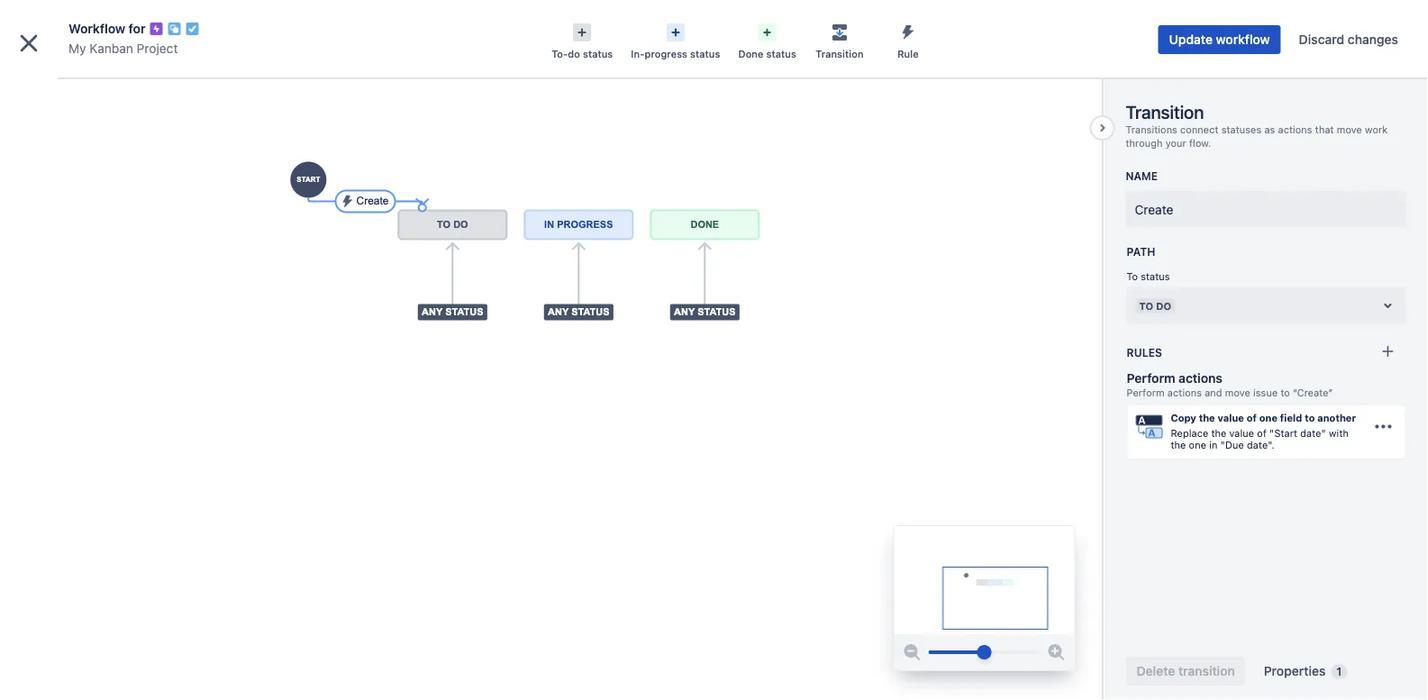 Task type: vqa. For each thing, say whether or not it's contained in the screenshot.
Type
no



Task type: locate. For each thing, give the bounding box(es) containing it.
"create"
[[1294, 387, 1334, 399]]

update
[[1170, 32, 1213, 47]]

in-progress status button
[[622, 18, 730, 61]]

another
[[1318, 412, 1357, 424]]

1 horizontal spatial transition
[[1126, 101, 1205, 122]]

1 vertical spatial one
[[1190, 440, 1207, 451]]

create up in-progress status
[[667, 17, 707, 32]]

to for to do
[[1140, 300, 1154, 312]]

to
[[1127, 271, 1139, 283], [1140, 300, 1154, 312]]

statuses
[[1222, 124, 1262, 135]]

1 vertical spatial transition
[[1126, 101, 1205, 122]]

1 horizontal spatial move
[[1338, 124, 1363, 135]]

that
[[1316, 124, 1335, 135]]

actions inside transition transitions connect statuses as actions that move work through your flow.
[[1279, 124, 1313, 135]]

of up date".
[[1258, 428, 1267, 440]]

group
[[7, 263, 209, 360], [7, 263, 209, 311], [7, 311, 209, 360]]

one down replace
[[1190, 440, 1207, 451]]

flow.
[[1190, 138, 1212, 149]]

1 horizontal spatial create
[[1135, 202, 1174, 217]]

actions up copy
[[1168, 387, 1203, 399]]

rule
[[898, 48, 919, 60]]

1 vertical spatial to
[[1305, 412, 1316, 424]]

0 vertical spatial create
[[667, 17, 707, 32]]

workflow for
[[69, 21, 146, 36]]

one up "start
[[1260, 412, 1278, 424]]

perform actions perform actions and move issue to "create"
[[1127, 371, 1334, 399]]

of
[[1247, 412, 1257, 424], [1258, 428, 1267, 440]]

project
[[137, 41, 178, 56]]

0 horizontal spatial to
[[1281, 387, 1291, 399]]

move inside transition transitions connect statuses as actions that move work through your flow.
[[1338, 124, 1363, 135]]

open image
[[1378, 295, 1400, 317]]

status right do
[[583, 48, 613, 60]]

0 vertical spatial actions
[[1279, 124, 1313, 135]]

transition inside transition popup button
[[816, 48, 864, 60]]

1 vertical spatial to
[[1140, 300, 1154, 312]]

actions
[[1279, 124, 1313, 135], [1179, 371, 1223, 386], [1168, 387, 1203, 399]]

1 vertical spatial create
[[1135, 202, 1174, 217]]

status
[[583, 48, 613, 60], [691, 48, 721, 60], [767, 48, 797, 60], [1141, 271, 1171, 283]]

move
[[1338, 124, 1363, 135], [1226, 387, 1251, 399]]

to
[[1281, 387, 1291, 399], [1305, 412, 1316, 424]]

0 horizontal spatial to
[[1127, 271, 1139, 283]]

1
[[1337, 666, 1343, 678]]

do
[[568, 48, 580, 60]]

create
[[667, 17, 707, 32], [1135, 202, 1174, 217]]

to-
[[552, 48, 568, 60]]

done status button
[[730, 18, 806, 61]]

to status
[[1127, 271, 1171, 283]]

status right done
[[767, 48, 797, 60]]

jira software image
[[47, 14, 168, 36], [47, 14, 168, 36]]

0 horizontal spatial one
[[1190, 440, 1207, 451]]

to up date"
[[1305, 412, 1316, 424]]

1 vertical spatial perform
[[1127, 387, 1165, 399]]

move right that
[[1338, 124, 1363, 135]]

0 horizontal spatial create
[[667, 17, 707, 32]]

0 vertical spatial to
[[1127, 271, 1139, 283]]

1 horizontal spatial to
[[1140, 300, 1154, 312]]

done status
[[739, 48, 797, 60]]

kanban
[[90, 41, 133, 56]]

value
[[1218, 412, 1245, 424], [1230, 428, 1255, 440]]

and
[[1205, 387, 1223, 399]]

my kanban project
[[69, 41, 178, 56]]

2 perform from the top
[[1127, 387, 1165, 399]]

create inside transition dialog
[[1135, 202, 1174, 217]]

to-do status button
[[543, 18, 622, 61]]

for
[[129, 21, 146, 36]]

perform
[[1127, 371, 1176, 386], [1127, 387, 1165, 399]]

1 vertical spatial of
[[1258, 428, 1267, 440]]

actions right as
[[1279, 124, 1313, 135]]

the
[[1200, 412, 1216, 424], [1212, 428, 1227, 440], [1171, 440, 1187, 451]]

of down issue on the bottom of the page
[[1247, 412, 1257, 424]]

transition left rule
[[816, 48, 864, 60]]

in-progress status
[[631, 48, 721, 60]]

0 horizontal spatial move
[[1226, 387, 1251, 399]]

close workflow editor image
[[14, 29, 43, 58]]

0 vertical spatial value
[[1218, 412, 1245, 424]]

transition for transition
[[816, 48, 864, 60]]

transition up transitions at top right
[[1126, 101, 1205, 122]]

status inside popup button
[[767, 48, 797, 60]]

2 vertical spatial actions
[[1168, 387, 1203, 399]]

"start
[[1270, 428, 1298, 440]]

0 vertical spatial of
[[1247, 412, 1257, 424]]

the up in at the bottom of page
[[1212, 428, 1227, 440]]

discard changes
[[1300, 32, 1399, 47]]

move right and
[[1226, 387, 1251, 399]]

create down name
[[1135, 202, 1174, 217]]

0 vertical spatial perform
[[1127, 371, 1176, 386]]

one
[[1260, 412, 1278, 424], [1190, 440, 1207, 451]]

0 vertical spatial transition
[[816, 48, 864, 60]]

to down path
[[1127, 271, 1139, 283]]

to right issue on the bottom of the page
[[1281, 387, 1291, 399]]

progress
[[645, 48, 688, 60]]

1 horizontal spatial one
[[1260, 412, 1278, 424]]

to right to status text field
[[1140, 300, 1154, 312]]

update workflow button
[[1159, 25, 1282, 54]]

to do
[[1140, 300, 1172, 312]]

through
[[1126, 138, 1163, 149]]

rule button
[[874, 18, 943, 61]]

0 vertical spatial to
[[1281, 387, 1291, 399]]

0 horizontal spatial of
[[1247, 412, 1257, 424]]

properties
[[1265, 664, 1327, 679]]

0 vertical spatial one
[[1260, 412, 1278, 424]]

my kanban project link
[[69, 38, 178, 59]]

field
[[1281, 412, 1303, 424]]

name
[[1126, 170, 1159, 182]]

transitions
[[1126, 124, 1178, 135]]

actions up and
[[1179, 371, 1223, 386]]

the down replace
[[1171, 440, 1187, 451]]

copy
[[1171, 412, 1197, 424]]

0 horizontal spatial transition
[[816, 48, 864, 60]]

update workflow
[[1170, 32, 1271, 47]]

transition inside transition transitions connect statuses as actions that move work through your flow.
[[1126, 101, 1205, 122]]

Zoom level range field
[[929, 635, 1041, 671]]

0 vertical spatial move
[[1338, 124, 1363, 135]]

discard
[[1300, 32, 1345, 47]]

transition
[[816, 48, 864, 60], [1126, 101, 1205, 122]]

1 horizontal spatial to
[[1305, 412, 1316, 424]]

1 vertical spatial move
[[1226, 387, 1251, 399]]



Task type: describe. For each thing, give the bounding box(es) containing it.
replace
[[1171, 428, 1209, 440]]

done
[[739, 48, 764, 60]]

zoom in image
[[1046, 642, 1068, 663]]

primary element
[[11, 0, 1085, 50]]

in
[[1210, 440, 1218, 451]]

1 horizontal spatial of
[[1258, 428, 1267, 440]]

transition transitions connect statuses as actions that move work through your flow.
[[1126, 101, 1389, 149]]

add rule image
[[1382, 344, 1396, 359]]

as
[[1265, 124, 1276, 135]]

path
[[1127, 246, 1156, 258]]

transition button
[[806, 18, 874, 61]]

work
[[1366, 124, 1389, 135]]

"due
[[1221, 440, 1245, 451]]

workflow
[[69, 21, 125, 36]]

to for to status
[[1127, 271, 1139, 283]]

status down "create" 'button'
[[691, 48, 721, 60]]

rules
[[1127, 346, 1163, 359]]

issue
[[1254, 387, 1278, 399]]

to inside perform actions perform actions and move issue to "create"
[[1281, 387, 1291, 399]]

to-do status
[[552, 48, 613, 60]]

connect
[[1181, 124, 1219, 135]]

rule - more actions image
[[1373, 416, 1395, 438]]

do
[[1157, 300, 1172, 312]]

date"
[[1301, 428, 1327, 440]]

status down path
[[1141, 271, 1171, 283]]

create inside 'button'
[[667, 17, 707, 32]]

with
[[1330, 428, 1349, 440]]

you're in the workflow viewfinder, use the arrow keys to move it element
[[895, 526, 1075, 635]]

copy the value of one field to another replace the value of "start date" with the one in "due date".
[[1171, 412, 1357, 451]]

discard changes button
[[1289, 25, 1410, 54]]

in-
[[631, 48, 645, 60]]

To status text field
[[1136, 297, 1140, 315]]

your
[[1166, 138, 1187, 149]]

create button
[[657, 10, 718, 39]]

the up replace
[[1200, 412, 1216, 424]]

changes
[[1349, 32, 1399, 47]]

1 perform from the top
[[1127, 371, 1176, 386]]

Search field
[[1085, 10, 1266, 39]]

to inside copy the value of one field to another replace the value of "start date" with the one in "due date".
[[1305, 412, 1316, 424]]

transition dialog
[[0, 0, 1428, 700]]

zoom out image
[[902, 642, 924, 663]]

date".
[[1248, 440, 1275, 451]]

workflow
[[1217, 32, 1271, 47]]

transition for transition transitions connect statuses as actions that move work through your flow.
[[1126, 101, 1205, 122]]

my
[[69, 41, 86, 56]]

1 vertical spatial value
[[1230, 428, 1255, 440]]

1 vertical spatial actions
[[1179, 371, 1223, 386]]

move inside perform actions perform actions and move issue to "create"
[[1226, 387, 1251, 399]]

create banner
[[0, 0, 1428, 50]]



